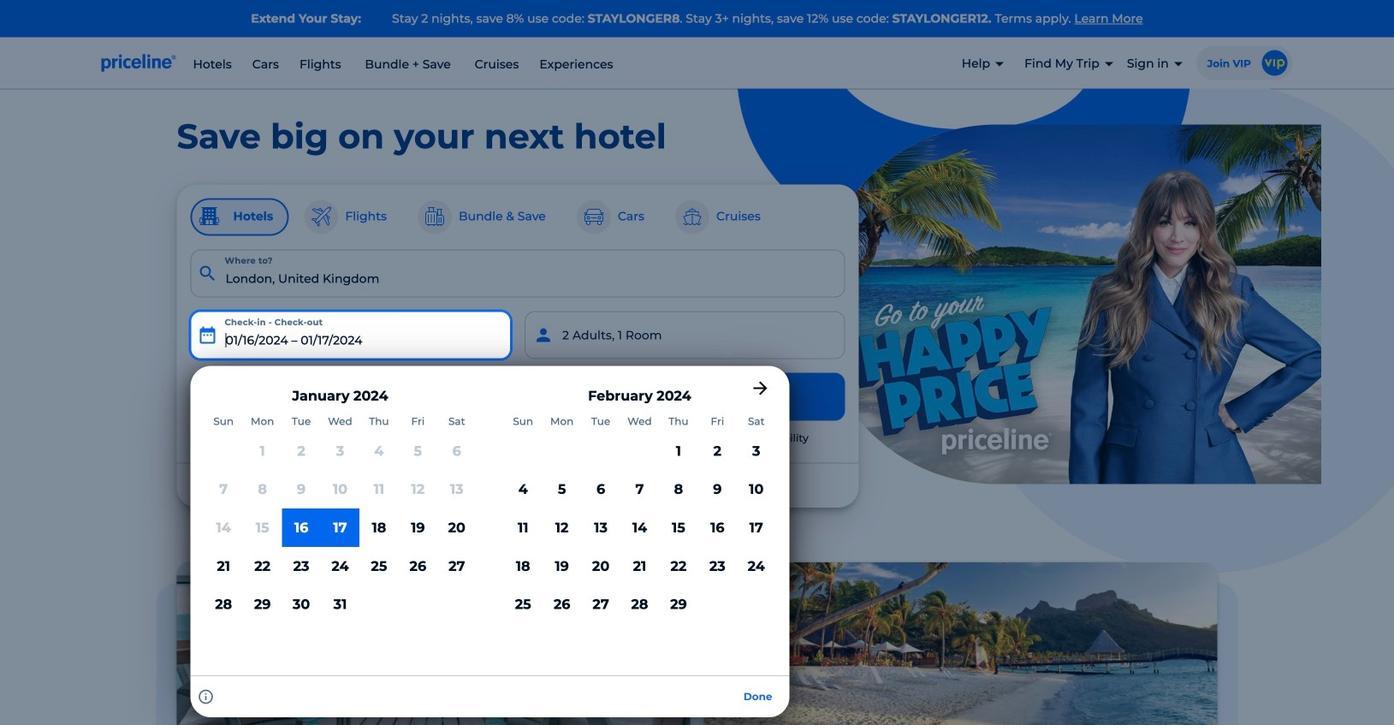 Task type: vqa. For each thing, say whether or not it's contained in the screenshot.
show march 2024 image
yes



Task type: describe. For each thing, give the bounding box(es) containing it.
vip badge icon image
[[1262, 50, 1288, 76]]

show march 2024 image
[[750, 378, 771, 399]]

types of travel tab list
[[190, 198, 846, 236]]

priceline.com home image
[[101, 54, 176, 72]]

Check-in - Check-out field
[[190, 311, 511, 359]]



Task type: locate. For each thing, give the bounding box(es) containing it.
None field
[[190, 250, 846, 298]]

Where to? field
[[190, 250, 846, 298]]

traveler selection text field
[[525, 311, 846, 359]]



